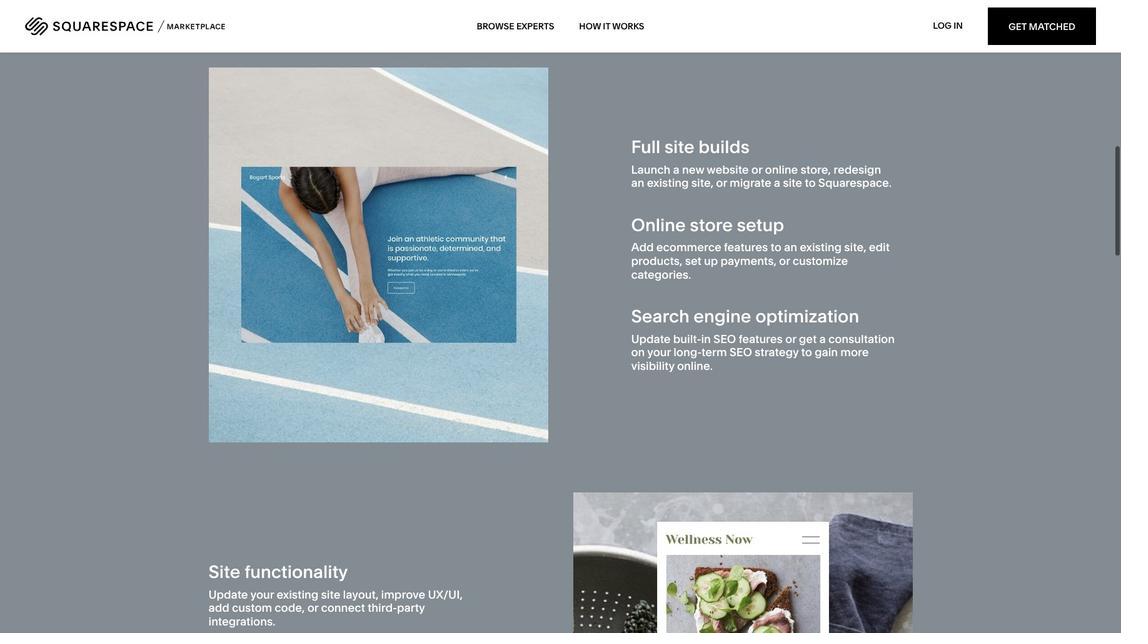Task type: describe. For each thing, give the bounding box(es) containing it.
optimization
[[756, 306, 860, 327]]

functionality
[[245, 562, 348, 583]]

online
[[765, 162, 798, 177]]

it
[[603, 21, 611, 32]]

to for builds
[[805, 176, 816, 190]]

seo right term
[[730, 346, 752, 360]]

engine
[[694, 306, 752, 327]]

gain
[[815, 346, 838, 360]]

new
[[682, 162, 705, 177]]

site
[[209, 562, 240, 583]]

update inside search engine optimization update built-in seo features or get a consultation on your long-term seo strategy to gain more visibility online.
[[631, 332, 671, 346]]

products,
[[631, 254, 683, 268]]

payments,
[[721, 254, 777, 268]]

migrate
[[730, 176, 772, 190]]

in
[[954, 20, 963, 31]]

add
[[631, 240, 654, 255]]

update inside site functionality update your existing site layout, improve ux/ui, add custom code, or connect third-party integrations.
[[209, 588, 248, 602]]

built-
[[674, 332, 701, 346]]

store
[[690, 214, 733, 236]]

matched
[[1029, 20, 1076, 32]]

features inside search engine optimization update built-in seo features or get a consultation on your long-term seo strategy to gain more visibility online.
[[739, 332, 783, 346]]

to inside online store setup add ecommerce features to an existing site, edit products, set up payments, or customize categories.
[[771, 240, 782, 255]]

your inside site functionality update your existing site layout, improve ux/ui, add custom code, or connect third-party integrations.
[[250, 588, 274, 602]]

full site builds launch a new website or online store, redesign an existing site, or migrate a site to squarespace.
[[631, 136, 892, 190]]

or left online
[[752, 162, 763, 177]]

squarespace marketplace image
[[25, 17, 225, 36]]

squarespace.
[[819, 176, 892, 190]]

browse experts link
[[477, 9, 554, 44]]

up
[[704, 254, 718, 268]]

integrations.
[[209, 615, 276, 629]]

experts
[[517, 21, 554, 32]]

online.
[[677, 359, 713, 373]]

on
[[631, 346, 645, 360]]

ecommerce
[[657, 240, 722, 255]]

third-
[[368, 601, 397, 616]]

to for optimization
[[802, 346, 812, 360]]

ux/ui,
[[428, 588, 463, 602]]

2 horizontal spatial site
[[783, 176, 803, 190]]

edit
[[869, 240, 890, 255]]

how it works
[[579, 21, 645, 32]]

site inside site functionality update your existing site layout, improve ux/ui, add custom code, or connect third-party integrations.
[[321, 588, 341, 602]]

seo right in
[[714, 332, 736, 346]]

party
[[397, 601, 425, 616]]

redesign
[[834, 162, 881, 177]]

how it works link
[[579, 9, 645, 44]]



Task type: vqa. For each thing, say whether or not it's contained in the screenshot.
the bottom features
yes



Task type: locate. For each thing, give the bounding box(es) containing it.
0 horizontal spatial update
[[209, 588, 248, 602]]

1 horizontal spatial a
[[774, 176, 781, 190]]

connect
[[321, 601, 365, 616]]

store,
[[801, 162, 831, 177]]

an down "full"
[[631, 176, 645, 190]]

site
[[665, 136, 695, 158], [783, 176, 803, 190], [321, 588, 341, 602]]

0 horizontal spatial an
[[631, 176, 645, 190]]

a right migrate
[[774, 176, 781, 190]]

1 horizontal spatial an
[[784, 240, 798, 255]]

1 vertical spatial update
[[209, 588, 248, 602]]

your left code,
[[250, 588, 274, 602]]

your
[[648, 346, 671, 360], [250, 588, 274, 602]]

features inside online store setup add ecommerce features to an existing site, edit products, set up payments, or customize categories.
[[724, 240, 768, 255]]

consultation
[[829, 332, 895, 346]]

browse experts
[[477, 21, 554, 32]]

existing down functionality
[[277, 588, 319, 602]]

site up new
[[665, 136, 695, 158]]

in
[[701, 332, 711, 346]]

existing inside site functionality update your existing site layout, improve ux/ui, add custom code, or connect third-party integrations.
[[277, 588, 319, 602]]

existing inside full site builds launch a new website or online store, redesign an existing site, or migrate a site to squarespace.
[[647, 176, 689, 190]]

1 vertical spatial an
[[784, 240, 798, 255]]

1 horizontal spatial site
[[665, 136, 695, 158]]

1 horizontal spatial existing
[[647, 176, 689, 190]]

more
[[841, 346, 869, 360]]

0 vertical spatial to
[[805, 176, 816, 190]]

features down engine
[[739, 332, 783, 346]]

custom
[[232, 601, 272, 616]]

a right get
[[820, 332, 826, 346]]

term
[[702, 346, 727, 360]]

to right online
[[805, 176, 816, 190]]

how
[[579, 21, 601, 32]]

full
[[631, 136, 661, 158]]

setup
[[737, 214, 784, 236]]

update
[[631, 332, 671, 346], [209, 588, 248, 602]]

site right migrate
[[783, 176, 803, 190]]

or inside search engine optimization update built-in seo features or get a consultation on your long-term seo strategy to gain more visibility online.
[[786, 332, 797, 346]]

or right code,
[[308, 601, 319, 616]]

get
[[799, 332, 817, 346]]

features
[[724, 240, 768, 255], [739, 332, 783, 346]]

2 horizontal spatial a
[[820, 332, 826, 346]]

1 vertical spatial features
[[739, 332, 783, 346]]

strategy
[[755, 346, 799, 360]]

your inside search engine optimization update built-in seo features or get a consultation on your long-term seo strategy to gain more visibility online.
[[648, 346, 671, 360]]

log
[[933, 20, 952, 31]]

0 vertical spatial site
[[665, 136, 695, 158]]

seo
[[714, 332, 736, 346], [730, 346, 752, 360]]

search
[[631, 306, 690, 327]]

0 vertical spatial your
[[648, 346, 671, 360]]

layout,
[[343, 588, 379, 602]]

update down "site"
[[209, 588, 248, 602]]

0 vertical spatial features
[[724, 240, 768, 255]]

online
[[631, 214, 686, 236]]

0 vertical spatial existing
[[647, 176, 689, 190]]

site left layout,
[[321, 588, 341, 602]]

or left customize
[[779, 254, 790, 268]]

1 horizontal spatial your
[[648, 346, 671, 360]]

online store setup add ecommerce features to an existing site, edit products, set up payments, or customize categories.
[[631, 214, 890, 282]]

existing down "full"
[[647, 176, 689, 190]]

site functionality update your existing site layout, improve ux/ui, add custom code, or connect third-party integrations.
[[209, 562, 463, 629]]

0 vertical spatial update
[[631, 332, 671, 346]]

1 vertical spatial site,
[[845, 240, 867, 255]]

features down setup
[[724, 240, 768, 255]]

0 horizontal spatial site,
[[692, 176, 714, 190]]

get
[[1009, 20, 1027, 32]]

or inside site functionality update your existing site layout, improve ux/ui, add custom code, or connect third-party integrations.
[[308, 601, 319, 616]]

2 vertical spatial existing
[[277, 588, 319, 602]]

existing inside online store setup add ecommerce features to an existing site, edit products, set up payments, or customize categories.
[[800, 240, 842, 255]]

get matched
[[1009, 20, 1076, 32]]

0 horizontal spatial a
[[673, 162, 680, 177]]

existing left edit
[[800, 240, 842, 255]]

1 vertical spatial site
[[783, 176, 803, 190]]

builds
[[699, 136, 750, 158]]

a inside search engine optimization update built-in seo features or get a consultation on your long-term seo strategy to gain more visibility online.
[[820, 332, 826, 346]]

get matched link
[[988, 8, 1097, 45]]

2 vertical spatial to
[[802, 346, 812, 360]]

an inside full site builds launch a new website or online store, redesign an existing site, or migrate a site to squarespace.
[[631, 176, 645, 190]]

1 horizontal spatial site,
[[845, 240, 867, 255]]

long-
[[674, 346, 702, 360]]

site, inside online store setup add ecommerce features to an existing site, edit products, set up payments, or customize categories.
[[845, 240, 867, 255]]

website
[[707, 162, 749, 177]]

site, down builds
[[692, 176, 714, 190]]

customize
[[793, 254, 848, 268]]

update down search
[[631, 332, 671, 346]]

0 horizontal spatial site
[[321, 588, 341, 602]]

0 horizontal spatial existing
[[277, 588, 319, 602]]

categories.
[[631, 267, 691, 282]]

or inside online store setup add ecommerce features to an existing site, edit products, set up payments, or customize categories.
[[779, 254, 790, 268]]

or
[[752, 162, 763, 177], [716, 176, 727, 190], [779, 254, 790, 268], [786, 332, 797, 346], [308, 601, 319, 616]]

your right on
[[648, 346, 671, 360]]

to
[[805, 176, 816, 190], [771, 240, 782, 255], [802, 346, 812, 360]]

1 vertical spatial your
[[250, 588, 274, 602]]

launch
[[631, 162, 671, 177]]

log in
[[933, 20, 963, 31]]

1 vertical spatial to
[[771, 240, 782, 255]]

improve
[[381, 588, 426, 602]]

site, inside full site builds launch a new website or online store, redesign an existing site, or migrate a site to squarespace.
[[692, 176, 714, 190]]

works
[[612, 21, 645, 32]]

1 horizontal spatial update
[[631, 332, 671, 346]]

to left the gain
[[802, 346, 812, 360]]

an inside online store setup add ecommerce features to an existing site, edit products, set up payments, or customize categories.
[[784, 240, 798, 255]]

site, left edit
[[845, 240, 867, 255]]

code,
[[275, 601, 305, 616]]

or left get
[[786, 332, 797, 346]]

set
[[685, 254, 702, 268]]

log in link
[[933, 20, 963, 31]]

add
[[209, 601, 229, 616]]

an down setup
[[784, 240, 798, 255]]

0 vertical spatial site,
[[692, 176, 714, 190]]

to down setup
[[771, 240, 782, 255]]

to inside search engine optimization update built-in seo features or get a consultation on your long-term seo strategy to gain more visibility online.
[[802, 346, 812, 360]]

2 vertical spatial site
[[321, 588, 341, 602]]

browse
[[477, 21, 515, 32]]

to inside full site builds launch a new website or online store, redesign an existing site, or migrate a site to squarespace.
[[805, 176, 816, 190]]

site,
[[692, 176, 714, 190], [845, 240, 867, 255]]

a left new
[[673, 162, 680, 177]]

existing
[[647, 176, 689, 190], [800, 240, 842, 255], [277, 588, 319, 602]]

an
[[631, 176, 645, 190], [784, 240, 798, 255]]

1 vertical spatial existing
[[800, 240, 842, 255]]

or left migrate
[[716, 176, 727, 190]]

visibility
[[631, 359, 675, 373]]

2 horizontal spatial existing
[[800, 240, 842, 255]]

search engine optimization update built-in seo features or get a consultation on your long-term seo strategy to gain more visibility online.
[[631, 306, 895, 373]]

0 horizontal spatial your
[[250, 588, 274, 602]]

0 vertical spatial an
[[631, 176, 645, 190]]

a
[[673, 162, 680, 177], [774, 176, 781, 190], [820, 332, 826, 346]]



